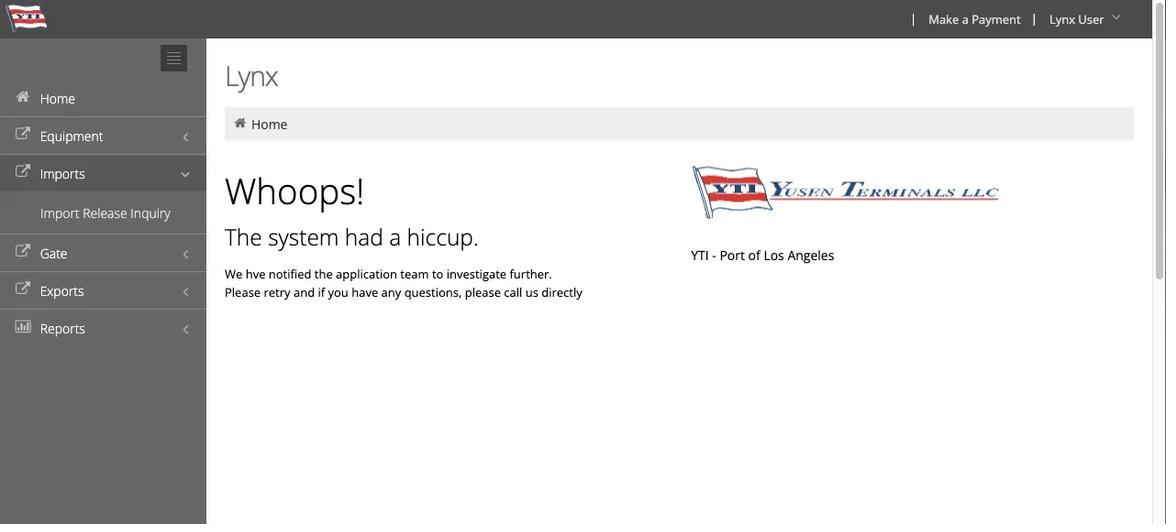 Task type: describe. For each thing, give the bounding box(es) containing it.
external link image for exports
[[14, 283, 32, 296]]

investigate
[[447, 266, 507, 282]]

please
[[225, 284, 261, 301]]

to
[[432, 266, 444, 282]]

any
[[381, 284, 401, 301]]

make a payment link
[[921, 0, 1028, 39]]

import
[[40, 204, 79, 222]]

of
[[749, 247, 761, 264]]

imports
[[40, 165, 85, 182]]

import release inquiry link
[[0, 199, 206, 227]]

home inside home 'link'
[[40, 89, 75, 107]]

yti - port of los angeles
[[691, 247, 835, 264]]

angeles
[[788, 247, 835, 264]]

2 | from the left
[[1031, 10, 1038, 27]]

have
[[352, 284, 378, 301]]

lynx user
[[1050, 11, 1105, 27]]

a inside whoops! the system had a hiccup.
[[389, 222, 401, 252]]

inquiry
[[131, 204, 170, 222]]

import release inquiry
[[40, 204, 170, 222]]

0 horizontal spatial home link
[[0, 79, 206, 117]]

retry
[[264, 284, 291, 301]]

notified
[[269, 266, 312, 282]]

1 horizontal spatial home link
[[251, 115, 288, 133]]

1 horizontal spatial home
[[251, 115, 288, 133]]

lynx for lynx
[[225, 56, 278, 94]]

you
[[328, 284, 349, 301]]

team
[[400, 266, 429, 282]]

gate link
[[0, 234, 206, 272]]

application
[[336, 266, 397, 282]]

had
[[345, 222, 384, 252]]

questions,
[[404, 284, 462, 301]]

us
[[526, 284, 539, 301]]

make a payment
[[929, 11, 1021, 27]]

exports
[[40, 282, 84, 300]]

exports link
[[0, 272, 206, 309]]



Task type: locate. For each thing, give the bounding box(es) containing it.
1 | from the left
[[910, 10, 917, 27]]

external link image left 'gate'
[[14, 246, 32, 258]]

if
[[318, 284, 325, 301]]

| left make
[[910, 10, 917, 27]]

user
[[1079, 11, 1105, 27]]

0 vertical spatial external link image
[[14, 166, 32, 179]]

reports link
[[0, 309, 206, 347]]

0 vertical spatial lynx
[[1050, 11, 1076, 27]]

we
[[225, 266, 243, 282]]

external link image inside gate link
[[14, 246, 32, 258]]

home image inside home 'link'
[[14, 90, 32, 103]]

whoops! the system had a hiccup.
[[225, 167, 479, 252]]

angle down image
[[1108, 11, 1126, 23]]

external link image for gate
[[14, 246, 32, 258]]

1 vertical spatial lynx
[[225, 56, 278, 94]]

0 horizontal spatial home image
[[14, 90, 32, 103]]

lynx for lynx user
[[1050, 11, 1076, 27]]

external link image inside imports link
[[14, 166, 32, 179]]

whoops!
[[225, 167, 365, 215]]

we hve notified the application team to investigate further. please retry and if you have any questions, please call us directly
[[225, 266, 583, 301]]

hve
[[246, 266, 266, 282]]

1 horizontal spatial a
[[962, 11, 969, 27]]

port
[[720, 247, 745, 264]]

0 horizontal spatial home
[[40, 89, 75, 107]]

0 horizontal spatial a
[[389, 222, 401, 252]]

home image up external link icon
[[14, 90, 32, 103]]

1 external link image from the top
[[14, 166, 32, 179]]

|
[[910, 10, 917, 27], [1031, 10, 1038, 27]]

a right make
[[962, 11, 969, 27]]

the
[[225, 222, 262, 252]]

| right payment
[[1031, 10, 1038, 27]]

hiccup.
[[407, 222, 479, 252]]

1 vertical spatial external link image
[[14, 246, 32, 258]]

release
[[83, 204, 127, 222]]

lynx user link
[[1042, 0, 1133, 39]]

external link image
[[14, 166, 32, 179], [14, 246, 32, 258], [14, 283, 32, 296]]

home
[[40, 89, 75, 107], [251, 115, 288, 133]]

0 vertical spatial home
[[40, 89, 75, 107]]

and
[[294, 284, 315, 301]]

lynx
[[1050, 11, 1076, 27], [225, 56, 278, 94]]

home link
[[0, 79, 206, 117], [251, 115, 288, 133]]

gate
[[40, 245, 68, 262]]

0 vertical spatial home image
[[14, 90, 32, 103]]

1 horizontal spatial lynx
[[1050, 11, 1076, 27]]

home link up equipment on the left of page
[[0, 79, 206, 117]]

1 vertical spatial a
[[389, 222, 401, 252]]

home up whoops!
[[251, 115, 288, 133]]

0 vertical spatial a
[[962, 11, 969, 27]]

0 horizontal spatial lynx
[[225, 56, 278, 94]]

external link image up bar chart icon at the bottom
[[14, 283, 32, 296]]

directly
[[542, 284, 583, 301]]

0 horizontal spatial |
[[910, 10, 917, 27]]

make
[[929, 11, 959, 27]]

1 horizontal spatial home image
[[232, 117, 248, 130]]

home image
[[14, 90, 32, 103], [232, 117, 248, 130]]

external link image
[[14, 128, 32, 141]]

external link image down external link icon
[[14, 166, 32, 179]]

reports
[[40, 320, 85, 337]]

external link image for imports
[[14, 166, 32, 179]]

further.
[[510, 266, 552, 282]]

3 external link image from the top
[[14, 283, 32, 296]]

home link up whoops!
[[251, 115, 288, 133]]

the
[[315, 266, 333, 282]]

system
[[268, 222, 339, 252]]

imports link
[[0, 154, 206, 192]]

1 horizontal spatial |
[[1031, 10, 1038, 27]]

2 external link image from the top
[[14, 246, 32, 258]]

please
[[465, 284, 501, 301]]

1 vertical spatial home
[[251, 115, 288, 133]]

bar chart image
[[14, 321, 32, 334]]

home image up whoops!
[[232, 117, 248, 130]]

home up equipment on the left of page
[[40, 89, 75, 107]]

1 vertical spatial home image
[[232, 117, 248, 130]]

call
[[504, 284, 523, 301]]

a right had at the left top
[[389, 222, 401, 252]]

a
[[962, 11, 969, 27], [389, 222, 401, 252]]

payment
[[972, 11, 1021, 27]]

equipment
[[40, 127, 103, 145]]

yti
[[691, 247, 709, 264]]

-
[[712, 247, 717, 264]]

external link image inside exports link
[[14, 283, 32, 296]]

equipment link
[[0, 117, 206, 154]]

2 vertical spatial external link image
[[14, 283, 32, 296]]

los
[[764, 247, 784, 264]]



Task type: vqa. For each thing, say whether or not it's contained in the screenshot.
bottommost Login
no



